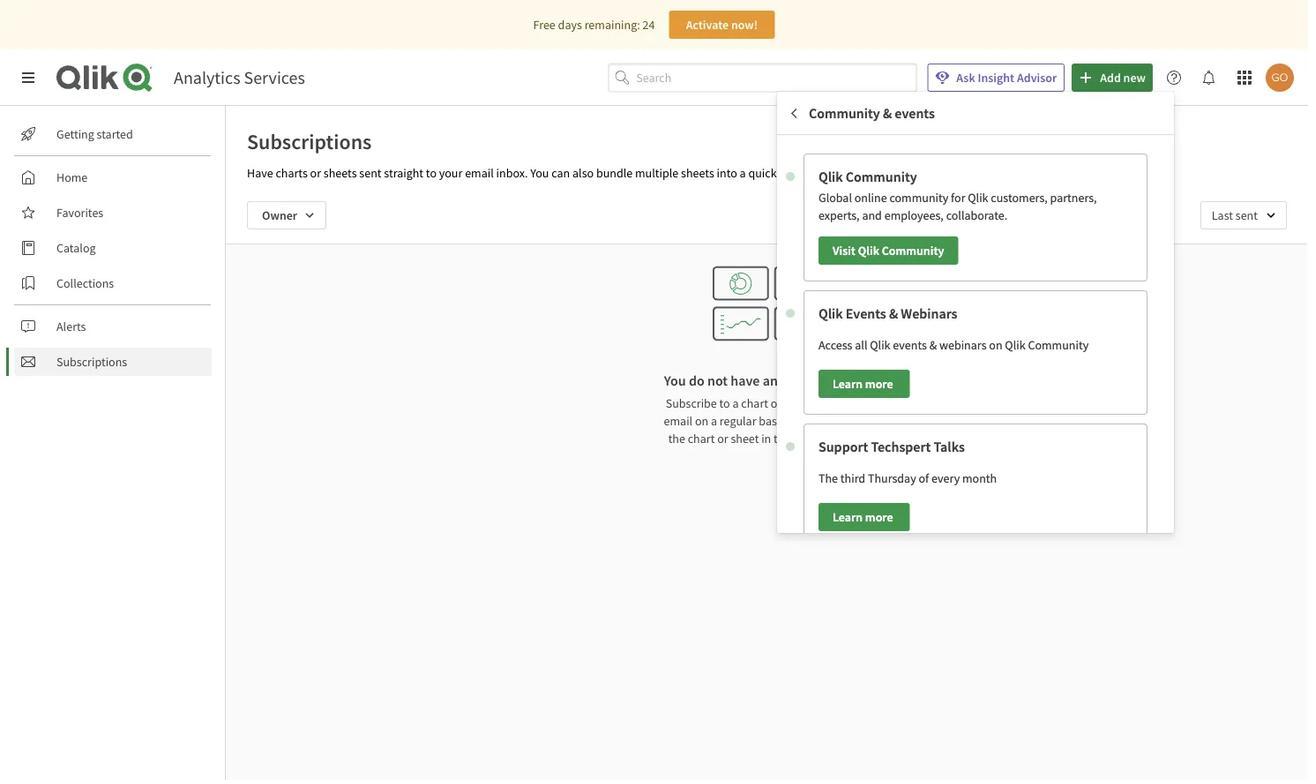 Task type: locate. For each thing, give the bounding box(es) containing it.
1 vertical spatial chart
[[688, 431, 715, 447]]

community
[[890, 189, 949, 205]]

0 vertical spatial learn
[[833, 376, 863, 392]]

the right in
[[774, 431, 791, 447]]

subscriptions inside navigation pane element
[[56, 354, 127, 370]]

0 horizontal spatial and
[[780, 165, 800, 181]]

1 vertical spatial events
[[893, 337, 928, 353]]

free days remaining: 24
[[534, 17, 655, 33]]

you
[[531, 165, 549, 181], [664, 372, 686, 389]]

the third thursday of every month
[[819, 470, 998, 486]]

in
[[762, 431, 772, 447]]

access
[[819, 337, 853, 353]]

qlik
[[819, 168, 843, 186], [968, 189, 989, 205], [859, 243, 880, 259], [819, 305, 843, 323], [870, 337, 891, 353], [1006, 337, 1026, 353]]

events up community
[[895, 104, 935, 122]]

more up by
[[866, 376, 894, 392]]

24
[[643, 17, 655, 33]]

1 vertical spatial a
[[733, 395, 739, 411]]

0 vertical spatial email
[[465, 165, 494, 181]]

access all qlik events & webinars on qlik community
[[819, 337, 1089, 353]]

ask
[[957, 70, 976, 86]]

partners,
[[1051, 189, 1098, 205]]

qlik right all
[[870, 337, 891, 353]]

2 horizontal spatial or
[[771, 395, 782, 411]]

2 vertical spatial &
[[930, 337, 938, 353]]

more down thursday
[[866, 509, 894, 525]]

1 vertical spatial sheet
[[731, 431, 759, 447]]

2 learn more button from the top
[[819, 503, 910, 531]]

owner button
[[247, 201, 327, 229]]

on
[[990, 337, 1003, 353], [695, 413, 709, 429], [878, 413, 892, 429]]

2 more from the top
[[866, 509, 894, 525]]

learn for qlik
[[833, 376, 863, 392]]

and down online
[[863, 207, 883, 223]]

and
[[780, 165, 800, 181], [863, 207, 883, 223]]

or down regular
[[718, 431, 729, 447]]

getting started link
[[14, 120, 212, 148]]

sent right last
[[1236, 207, 1259, 223]]

catalog link
[[14, 234, 212, 262]]

0 horizontal spatial sent
[[359, 165, 382, 181]]

into
[[717, 165, 738, 181]]

any
[[763, 372, 785, 389]]

started
[[97, 126, 133, 142]]

a left regular
[[711, 413, 718, 429]]

2 vertical spatial or
[[718, 431, 729, 447]]

2 horizontal spatial on
[[990, 337, 1003, 353]]

1 horizontal spatial the
[[774, 431, 791, 447]]

charts
[[276, 165, 308, 181]]

qlik up access
[[819, 305, 843, 323]]

analytics
[[174, 67, 241, 89]]

learn more down third
[[833, 509, 896, 525]]

favorites
[[56, 205, 103, 221]]

straight
[[384, 165, 424, 181]]

on right webinars
[[990, 337, 1003, 353]]

sheet down regular
[[731, 431, 759, 447]]

you inside "you do not have any subscriptions yet subscribe to a chart or sheet to receive it by email on a regular basis. click 'subscribe' on the chart or sheet in the app to get started."
[[664, 372, 686, 389]]

sheets left into
[[681, 165, 715, 181]]

inbox.
[[497, 165, 528, 181]]

1 horizontal spatial sheets
[[681, 165, 715, 181]]

free
[[534, 17, 556, 33]]

global
[[819, 189, 853, 205]]

app
[[794, 431, 814, 447]]

webinars
[[940, 337, 987, 353]]

group
[[778, 92, 1175, 553]]

events
[[895, 104, 935, 122], [893, 337, 928, 353]]

0 vertical spatial learn more
[[833, 376, 896, 392]]

bundle
[[597, 165, 633, 181]]

1 vertical spatial and
[[863, 207, 883, 223]]

to left the get
[[816, 431, 827, 447]]

get
[[829, 431, 845, 447]]

a
[[740, 165, 746, 181], [733, 395, 739, 411], [711, 413, 718, 429]]

you left do
[[664, 372, 686, 389]]

0 vertical spatial subscriptions
[[247, 128, 372, 154]]

new
[[1124, 70, 1147, 86]]

a right into
[[740, 165, 746, 181]]

0 vertical spatial sheet
[[785, 395, 813, 411]]

0 horizontal spatial you
[[531, 165, 549, 181]]

experts,
[[819, 207, 860, 223]]

events down webinars
[[893, 337, 928, 353]]

on down by
[[878, 413, 892, 429]]

you left can
[[531, 165, 549, 181]]

1 horizontal spatial sent
[[1236, 207, 1259, 223]]

subscribe
[[666, 395, 717, 411]]

& up online
[[883, 104, 892, 122]]

1 vertical spatial more
[[866, 509, 894, 525]]

to
[[426, 165, 437, 181], [720, 395, 731, 411], [815, 395, 826, 411], [816, 431, 827, 447]]

community & events
[[809, 104, 935, 122]]

email inside "you do not have any subscriptions yet subscribe to a chart or sheet to receive it by email on a regular basis. click 'subscribe' on the chart or sheet in the app to get started."
[[664, 413, 693, 429]]

by
[[877, 395, 890, 411]]

1 vertical spatial you
[[664, 372, 686, 389]]

learn more
[[833, 376, 896, 392], [833, 509, 896, 525]]

have charts or sheets sent straight to your email inbox. you can also bundle multiple sheets into a quick and easy report.
[[247, 165, 863, 181]]

1 vertical spatial email
[[664, 413, 693, 429]]

learn more button for techspert
[[819, 503, 910, 531]]

to down subscriptions
[[815, 395, 826, 411]]

email
[[465, 165, 494, 181], [664, 413, 693, 429]]

chart down subscribe
[[688, 431, 715, 447]]

chart up regular
[[742, 395, 769, 411]]

have
[[731, 372, 760, 389]]

1 vertical spatial sent
[[1236, 207, 1259, 223]]

qlik right the visit
[[859, 243, 880, 259]]

learn down third
[[833, 509, 863, 525]]

learn more for events
[[833, 376, 896, 392]]

0 horizontal spatial the
[[669, 431, 686, 447]]

1 learn more button from the top
[[819, 370, 910, 398]]

the
[[669, 431, 686, 447], [774, 431, 791, 447]]

subscriptions
[[788, 372, 870, 389]]

the down subscribe
[[669, 431, 686, 447]]

& right events
[[890, 305, 899, 323]]

started.
[[848, 431, 887, 447]]

yet
[[873, 372, 892, 389]]

ask insight advisor button
[[928, 64, 1065, 92]]

1 horizontal spatial or
[[718, 431, 729, 447]]

month
[[963, 470, 998, 486]]

1 horizontal spatial and
[[863, 207, 883, 223]]

1 vertical spatial learn more button
[[819, 503, 910, 531]]

2 learn more from the top
[[833, 509, 896, 525]]

2 learn from the top
[[833, 509, 863, 525]]

0 vertical spatial chart
[[742, 395, 769, 411]]

1 learn from the top
[[833, 376, 863, 392]]

subscriptions
[[247, 128, 372, 154], [56, 354, 127, 370]]

1 vertical spatial learn
[[833, 509, 863, 525]]

1 vertical spatial subscriptions
[[56, 354, 127, 370]]

add
[[1101, 70, 1122, 86]]

qlik up global
[[819, 168, 843, 186]]

1 horizontal spatial you
[[664, 372, 686, 389]]

and left easy
[[780, 165, 800, 181]]

0 horizontal spatial on
[[695, 413, 709, 429]]

1 more from the top
[[866, 376, 894, 392]]

or
[[310, 165, 321, 181], [771, 395, 782, 411], [718, 431, 729, 447]]

& left webinars
[[930, 337, 938, 353]]

more
[[866, 376, 894, 392], [866, 509, 894, 525]]

subscriptions link
[[14, 348, 212, 376]]

email right your
[[465, 165, 494, 181]]

subscriptions up charts
[[247, 128, 372, 154]]

learn up receive
[[833, 376, 863, 392]]

1 learn more from the top
[[833, 376, 896, 392]]

1 the from the left
[[669, 431, 686, 447]]

getting
[[56, 126, 94, 142]]

or right charts
[[310, 165, 321, 181]]

1 horizontal spatial sheet
[[785, 395, 813, 411]]

owner
[[262, 207, 298, 223]]

also
[[573, 165, 594, 181]]

0 horizontal spatial a
[[711, 413, 718, 429]]

on down subscribe
[[695, 413, 709, 429]]

0 vertical spatial learn more button
[[819, 370, 910, 398]]

easy
[[802, 165, 825, 181]]

visit qlik community button
[[819, 236, 959, 265]]

email down subscribe
[[664, 413, 693, 429]]

regular
[[720, 413, 757, 429]]

on inside group
[[990, 337, 1003, 353]]

1 horizontal spatial subscriptions
[[247, 128, 372, 154]]

navigation pane element
[[0, 113, 225, 383]]

sent
[[359, 165, 382, 181], [1236, 207, 1259, 223]]

0 horizontal spatial or
[[310, 165, 321, 181]]

subscriptions down alerts
[[56, 354, 127, 370]]

home
[[56, 169, 88, 185]]

a up regular
[[733, 395, 739, 411]]

chart
[[742, 395, 769, 411], [688, 431, 715, 447]]

2 horizontal spatial a
[[740, 165, 746, 181]]

sent left straight
[[359, 165, 382, 181]]

learn more for techspert
[[833, 509, 896, 525]]

&
[[883, 104, 892, 122], [890, 305, 899, 323], [930, 337, 938, 353]]

1 horizontal spatial email
[[664, 413, 693, 429]]

add new button
[[1073, 64, 1154, 92]]

learn
[[833, 376, 863, 392], [833, 509, 863, 525]]

0 horizontal spatial sheet
[[731, 431, 759, 447]]

sheets right charts
[[324, 165, 357, 181]]

activate
[[686, 17, 729, 33]]

customers,
[[991, 189, 1048, 205]]

0 vertical spatial sent
[[359, 165, 382, 181]]

0 horizontal spatial sheets
[[324, 165, 357, 181]]

0 horizontal spatial email
[[465, 165, 494, 181]]

or up basis. at the bottom of page
[[771, 395, 782, 411]]

receive
[[829, 395, 865, 411]]

Search text field
[[637, 63, 917, 92]]

1 horizontal spatial a
[[733, 395, 739, 411]]

1 horizontal spatial chart
[[742, 395, 769, 411]]

learn more up it
[[833, 376, 896, 392]]

ask insight advisor
[[957, 70, 1058, 86]]

thursday
[[868, 470, 917, 486]]

searchbar element
[[608, 63, 917, 92]]

analytics services element
[[174, 67, 305, 89]]

techspert
[[871, 438, 931, 456]]

1 vertical spatial or
[[771, 395, 782, 411]]

0 horizontal spatial chart
[[688, 431, 715, 447]]

webinars
[[901, 305, 958, 323]]

sheet up click
[[785, 395, 813, 411]]

report.
[[828, 165, 863, 181]]

0 horizontal spatial subscriptions
[[56, 354, 127, 370]]

0 vertical spatial more
[[866, 376, 894, 392]]

learn more button
[[819, 370, 910, 398], [819, 503, 910, 531]]

1 vertical spatial learn more
[[833, 509, 896, 525]]



Task type: vqa. For each thing, say whether or not it's contained in the screenshot.
choose an option below to get started adding to this sheet... in the top of the page
no



Task type: describe. For each thing, give the bounding box(es) containing it.
insight
[[978, 70, 1015, 86]]

2 vertical spatial a
[[711, 413, 718, 429]]

alerts
[[56, 319, 86, 335]]

more for techspert
[[866, 509, 894, 525]]

more for events
[[866, 376, 894, 392]]

getting started
[[56, 126, 133, 142]]

advisor
[[1018, 70, 1058, 86]]

home link
[[14, 163, 212, 192]]

analytics services
[[174, 67, 305, 89]]

support
[[819, 438, 869, 456]]

'subscribe'
[[819, 413, 876, 429]]

qlik community global online community for qlik customers, partners, experts, and employees, collaborate.
[[819, 168, 1100, 223]]

visit qlik community
[[833, 243, 945, 259]]

have
[[247, 165, 273, 181]]

click
[[791, 413, 816, 429]]

1 horizontal spatial on
[[878, 413, 892, 429]]

not
[[708, 372, 728, 389]]

you do not have any subscriptions yet subscribe to a chart or sheet to receive it by email on a regular basis. click 'subscribe' on the chart or sheet in the app to get started.
[[664, 372, 892, 447]]

your
[[439, 165, 463, 181]]

qlik events & webinars
[[819, 305, 958, 323]]

do
[[689, 372, 705, 389]]

quick
[[749, 165, 777, 181]]

employees,
[[885, 207, 944, 223]]

for
[[952, 189, 966, 205]]

and inside qlik community global online community for qlik customers, partners, experts, and employees, collaborate.
[[863, 207, 883, 223]]

0 vertical spatial you
[[531, 165, 549, 181]]

last
[[1213, 207, 1234, 223]]

collections link
[[14, 269, 212, 297]]

qlik inside button
[[859, 243, 880, 259]]

support techspert talks
[[819, 438, 965, 456]]

last sent
[[1213, 207, 1259, 223]]

third
[[841, 470, 866, 486]]

add new
[[1101, 70, 1147, 86]]

activate now! link
[[669, 11, 775, 39]]

online
[[855, 189, 888, 205]]

qlik right webinars
[[1006, 337, 1026, 353]]

0 vertical spatial events
[[895, 104, 935, 122]]

the
[[819, 470, 839, 486]]

0 vertical spatial or
[[310, 165, 321, 181]]

2 sheets from the left
[[681, 165, 715, 181]]

community inside button
[[882, 243, 945, 259]]

qlik up collaborate.
[[968, 189, 989, 205]]

events
[[846, 305, 887, 323]]

it
[[868, 395, 875, 411]]

now!
[[732, 17, 758, 33]]

to up regular
[[720, 395, 731, 411]]

days
[[558, 17, 582, 33]]

sent inside field
[[1236, 207, 1259, 223]]

visit
[[833, 243, 856, 259]]

multiple
[[635, 165, 679, 181]]

0 vertical spatial a
[[740, 165, 746, 181]]

to left your
[[426, 165, 437, 181]]

all
[[855, 337, 868, 353]]

close sidebar menu image
[[21, 71, 35, 85]]

Last sent field
[[1201, 201, 1288, 229]]

collections
[[56, 275, 114, 291]]

talks
[[934, 438, 965, 456]]

group containing community & events
[[778, 92, 1175, 553]]

learn more button for events
[[819, 370, 910, 398]]

services
[[244, 67, 305, 89]]

0 vertical spatial and
[[780, 165, 800, 181]]

favorites link
[[14, 199, 212, 227]]

learn for support
[[833, 509, 863, 525]]

remaining:
[[585, 17, 641, 33]]

of
[[919, 470, 930, 486]]

catalog
[[56, 240, 96, 256]]

activate now!
[[686, 17, 758, 33]]

0 vertical spatial &
[[883, 104, 892, 122]]

collaborate.
[[947, 207, 1008, 223]]

every
[[932, 470, 960, 486]]

1 sheets from the left
[[324, 165, 357, 181]]

can
[[552, 165, 570, 181]]

gary orlando image
[[1267, 64, 1295, 92]]

community inside qlik community global online community for qlik customers, partners, experts, and employees, collaborate.
[[846, 168, 918, 186]]

alerts link
[[14, 312, 212, 341]]

basis.
[[759, 413, 789, 429]]

2 the from the left
[[774, 431, 791, 447]]

1 vertical spatial &
[[890, 305, 899, 323]]

filters region
[[226, 187, 1309, 244]]



